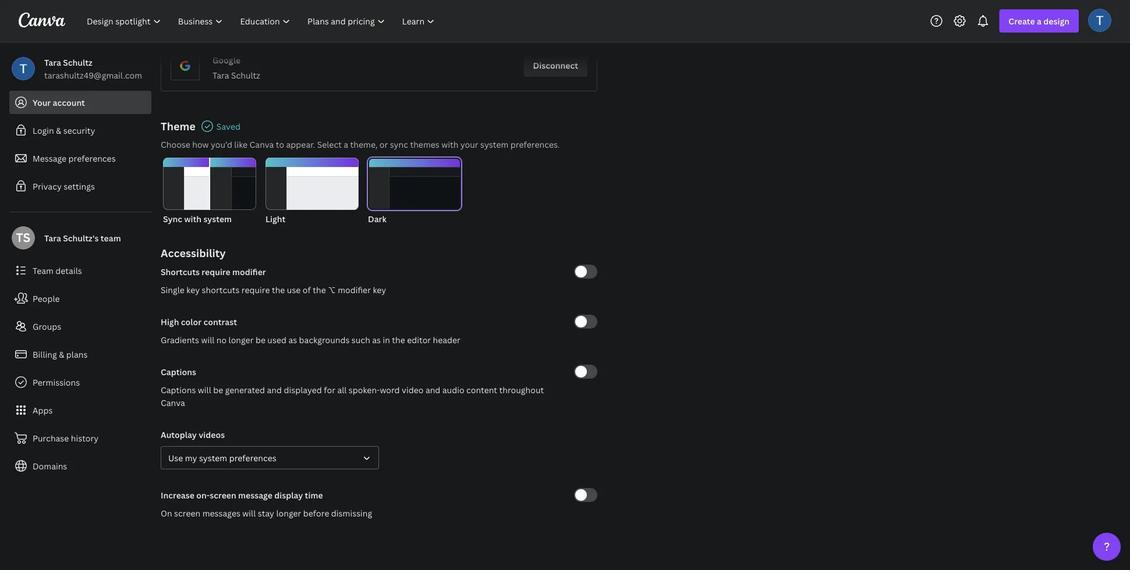 Task type: vqa. For each thing, say whether or not it's contained in the screenshot.


Task type: describe. For each thing, give the bounding box(es) containing it.
my
[[185, 453, 197, 464]]

throughout
[[499, 385, 544, 396]]

accessibility
[[161, 246, 226, 260]]

messages
[[202, 508, 240, 519]]

use
[[287, 284, 301, 295]]

all
[[337, 385, 347, 396]]

message preferences
[[33, 153, 116, 164]]

2 vertical spatial will
[[242, 508, 256, 519]]

preferences.
[[511, 139, 560, 150]]

themes
[[410, 139, 439, 150]]

content
[[466, 385, 497, 396]]

audio
[[442, 385, 464, 396]]

0 horizontal spatial the
[[272, 284, 285, 295]]

0 vertical spatial require
[[202, 266, 230, 277]]

1 as from the left
[[288, 335, 297, 346]]

theme
[[161, 119, 196, 133]]

sync
[[163, 213, 182, 224]]

backgrounds
[[299, 335, 350, 346]]

your account
[[33, 97, 85, 108]]

dark
[[368, 213, 387, 224]]

2 horizontal spatial the
[[392, 335, 405, 346]]

1 key from the left
[[186, 284, 200, 295]]

top level navigation element
[[79, 9, 445, 33]]

team details
[[33, 265, 82, 276]]

time
[[305, 490, 323, 501]]

be inside captions will be generated and displayed for all spoken-word video and audio content throughout canva
[[213, 385, 223, 396]]

on
[[161, 508, 172, 519]]

domains
[[33, 461, 67, 472]]

sync
[[390, 139, 408, 150]]

1 horizontal spatial require
[[242, 284, 270, 295]]

schultz inside tara schultz tarashultz49@gmail.com
[[63, 57, 92, 68]]

message preferences link
[[9, 147, 151, 170]]

no
[[216, 335, 227, 346]]

such
[[352, 335, 370, 346]]

in
[[383, 335, 390, 346]]

google tara schultz
[[213, 54, 260, 81]]

tara inside google tara schultz
[[213, 70, 229, 81]]

choose how you'd like canva to appear. select a theme, or sync themes with your system preferences.
[[161, 139, 560, 150]]

how
[[192, 139, 209, 150]]

word
[[380, 385, 400, 396]]

login & security link
[[9, 119, 151, 142]]

schultz inside google tara schultz
[[231, 70, 260, 81]]

will for no
[[201, 335, 214, 346]]

tarashultz49@gmail.com
[[44, 70, 142, 81]]

permissions link
[[9, 371, 151, 394]]

generated
[[225, 385, 265, 396]]

theme,
[[350, 139, 378, 150]]

for
[[324, 385, 335, 396]]

light
[[266, 213, 286, 224]]

purchase history
[[33, 433, 99, 444]]

high
[[161, 316, 179, 328]]

privacy settings link
[[9, 175, 151, 198]]

high color contrast
[[161, 316, 237, 328]]

create a design
[[1009, 15, 1070, 26]]

history
[[71, 433, 99, 444]]

apps
[[33, 405, 53, 416]]

tara for tara schultz's team
[[44, 233, 61, 244]]

increase on-screen message display time
[[161, 490, 323, 501]]

2 and from the left
[[426, 385, 440, 396]]

used
[[267, 335, 286, 346]]

1 and from the left
[[267, 385, 282, 396]]

increase
[[161, 490, 194, 501]]

shortcuts
[[202, 284, 240, 295]]

& for billing
[[59, 349, 64, 360]]

⌥
[[328, 284, 336, 295]]

single
[[161, 284, 184, 295]]

billing & plans
[[33, 349, 88, 360]]

1 vertical spatial modifier
[[338, 284, 371, 295]]

login
[[33, 125, 54, 136]]

0 vertical spatial system
[[480, 139, 509, 150]]

saved
[[217, 121, 240, 132]]

autoplay videos
[[161, 429, 225, 440]]

google
[[213, 54, 241, 66]]

settings
[[64, 181, 95, 192]]

permissions
[[33, 377, 80, 388]]

you'd
[[211, 139, 232, 150]]

display
[[274, 490, 303, 501]]

1 horizontal spatial canva
[[250, 139, 274, 150]]

0 vertical spatial modifier
[[232, 266, 266, 277]]

editor
[[407, 335, 431, 346]]

system for use my system preferences
[[199, 453, 227, 464]]

plans
[[66, 349, 88, 360]]

tara for tara schultz tarashultz49@gmail.com
[[44, 57, 61, 68]]

billing
[[33, 349, 57, 360]]



Task type: locate. For each thing, give the bounding box(es) containing it.
create
[[1009, 15, 1035, 26]]

system inside button
[[199, 453, 227, 464]]

1 horizontal spatial screen
[[210, 490, 236, 501]]

tara schultz image
[[1088, 9, 1112, 32]]

Use my system preferences button
[[161, 447, 379, 470]]

canva
[[250, 139, 274, 150], [161, 397, 185, 408]]

captions will be generated and displayed for all spoken-word video and audio content throughout canva
[[161, 385, 544, 408]]

0 horizontal spatial preferences
[[68, 153, 116, 164]]

a inside create a design dropdown button
[[1037, 15, 1042, 26]]

will left no
[[201, 335, 214, 346]]

captions for captions will be generated and displayed for all spoken-word video and audio content throughout canva
[[161, 385, 196, 396]]

2 captions from the top
[[161, 385, 196, 396]]

captions inside captions will be generated and displayed for all spoken-word video and audio content throughout canva
[[161, 385, 196, 396]]

account
[[53, 97, 85, 108]]

team
[[101, 233, 121, 244]]

tara schultz's team image
[[12, 226, 35, 250]]

groups
[[33, 321, 61, 332]]

your account link
[[9, 91, 151, 114]]

use my system preferences
[[168, 453, 276, 464]]

1 vertical spatial tara
[[213, 70, 229, 81]]

system right your
[[480, 139, 509, 150]]

schultz down google
[[231, 70, 260, 81]]

0 horizontal spatial a
[[344, 139, 348, 150]]

screen down increase
[[174, 508, 200, 519]]

1 vertical spatial longer
[[276, 508, 301, 519]]

shortcuts
[[161, 266, 200, 277]]

& for login
[[56, 125, 61, 136]]

and right video
[[426, 385, 440, 396]]

videos
[[199, 429, 225, 440]]

with right "sync"
[[184, 213, 201, 224]]

login & security
[[33, 125, 95, 136]]

be left generated
[[213, 385, 223, 396]]

1 horizontal spatial and
[[426, 385, 440, 396]]

1 vertical spatial will
[[198, 385, 211, 396]]

tara up your account
[[44, 57, 61, 68]]

key right ⌥
[[373, 284, 386, 295]]

0 vertical spatial captions
[[161, 367, 196, 378]]

1 vertical spatial preferences
[[229, 453, 276, 464]]

1 vertical spatial system
[[203, 213, 232, 224]]

0 horizontal spatial screen
[[174, 508, 200, 519]]

spoken-
[[349, 385, 380, 396]]

disconnect
[[533, 60, 578, 71]]

2 key from the left
[[373, 284, 386, 295]]

or
[[380, 139, 388, 150]]

require right shortcuts
[[242, 284, 270, 295]]

0 vertical spatial preferences
[[68, 153, 116, 164]]

longer right no
[[229, 335, 254, 346]]

& inside billing & plans "link"
[[59, 349, 64, 360]]

preferences inside button
[[229, 453, 276, 464]]

as left in
[[372, 335, 381, 346]]

billing & plans link
[[9, 343, 151, 366]]

1 horizontal spatial key
[[373, 284, 386, 295]]

on screen messages will stay longer before dismissing
[[161, 508, 372, 519]]

0 vertical spatial longer
[[229, 335, 254, 346]]

with left your
[[441, 139, 458, 150]]

to
[[276, 139, 284, 150]]

0 vertical spatial with
[[441, 139, 458, 150]]

& left the plans
[[59, 349, 64, 360]]

tara schultz tarashultz49@gmail.com
[[44, 57, 142, 81]]

longer down display
[[276, 508, 301, 519]]

2 vertical spatial tara
[[44, 233, 61, 244]]

system for sync with system
[[203, 213, 232, 224]]

stay
[[258, 508, 274, 519]]

canva inside captions will be generated and displayed for all spoken-word video and audio content throughout canva
[[161, 397, 185, 408]]

0 horizontal spatial key
[[186, 284, 200, 295]]

system right my in the left of the page
[[199, 453, 227, 464]]

schultz up tarashultz49@gmail.com
[[63, 57, 92, 68]]

tara
[[44, 57, 61, 68], [213, 70, 229, 81], [44, 233, 61, 244]]

1 horizontal spatial be
[[256, 335, 265, 346]]

of
[[303, 284, 311, 295]]

choose
[[161, 139, 190, 150]]

apps link
[[9, 399, 151, 422]]

0 horizontal spatial with
[[184, 213, 201, 224]]

2 as from the left
[[372, 335, 381, 346]]

people
[[33, 293, 60, 304]]

team details link
[[9, 259, 151, 282]]

0 horizontal spatial and
[[267, 385, 282, 396]]

1 vertical spatial captions
[[161, 385, 196, 396]]

tara left schultz's
[[44, 233, 61, 244]]

0 horizontal spatial require
[[202, 266, 230, 277]]

with inside button
[[184, 213, 201, 224]]

0 horizontal spatial longer
[[229, 335, 254, 346]]

gradients will no longer be used as backgrounds such as in the editor header
[[161, 335, 461, 346]]

the right in
[[392, 335, 405, 346]]

captions up 'autoplay'
[[161, 385, 196, 396]]

key right single
[[186, 284, 200, 295]]

tara down google
[[213, 70, 229, 81]]

Sync with system button
[[163, 158, 256, 225]]

before
[[303, 508, 329, 519]]

canva up 'autoplay'
[[161, 397, 185, 408]]

0 horizontal spatial modifier
[[232, 266, 266, 277]]

modifier up single key shortcuts require the use of the ⌥ modifier key
[[232, 266, 266, 277]]

2 vertical spatial system
[[199, 453, 227, 464]]

header
[[433, 335, 461, 346]]

schultz's
[[63, 233, 99, 244]]

your
[[460, 139, 478, 150]]

and
[[267, 385, 282, 396], [426, 385, 440, 396]]

as right used
[[288, 335, 297, 346]]

a
[[1037, 15, 1042, 26], [344, 139, 348, 150]]

canva left 'to'
[[250, 139, 274, 150]]

be
[[256, 335, 265, 346], [213, 385, 223, 396]]

team
[[33, 265, 53, 276]]

0 vertical spatial be
[[256, 335, 265, 346]]

0 vertical spatial &
[[56, 125, 61, 136]]

require up shortcuts
[[202, 266, 230, 277]]

Dark button
[[368, 158, 461, 225]]

will for be
[[198, 385, 211, 396]]

1 captions from the top
[[161, 367, 196, 378]]

be left used
[[256, 335, 265, 346]]

1 horizontal spatial longer
[[276, 508, 301, 519]]

create a design button
[[999, 9, 1079, 33]]

and left displayed
[[267, 385, 282, 396]]

& inside login & security link
[[56, 125, 61, 136]]

screen up messages
[[210, 490, 236, 501]]

people link
[[9, 287, 151, 310]]

privacy settings
[[33, 181, 95, 192]]

Light button
[[266, 158, 359, 225]]

screen
[[210, 490, 236, 501], [174, 508, 200, 519]]

system
[[480, 139, 509, 150], [203, 213, 232, 224], [199, 453, 227, 464]]

1 horizontal spatial with
[[441, 139, 458, 150]]

0 vertical spatial will
[[201, 335, 214, 346]]

0 horizontal spatial schultz
[[63, 57, 92, 68]]

details
[[55, 265, 82, 276]]

1 vertical spatial canva
[[161, 397, 185, 408]]

displayed
[[284, 385, 322, 396]]

0 vertical spatial tara
[[44, 57, 61, 68]]

0 vertical spatial canva
[[250, 139, 274, 150]]

modifier right ⌥
[[338, 284, 371, 295]]

1 horizontal spatial modifier
[[338, 284, 371, 295]]

purchase history link
[[9, 427, 151, 450]]

preferences up privacy settings "link"
[[68, 153, 116, 164]]

groups link
[[9, 315, 151, 338]]

1 vertical spatial screen
[[174, 508, 200, 519]]

message
[[238, 490, 272, 501]]

1 horizontal spatial preferences
[[229, 453, 276, 464]]

gradients
[[161, 335, 199, 346]]

a right select
[[344, 139, 348, 150]]

disconnect button
[[524, 54, 587, 77]]

privacy
[[33, 181, 62, 192]]

captions for captions
[[161, 367, 196, 378]]

tara schultz's team
[[44, 233, 121, 244]]

like
[[234, 139, 248, 150]]

shortcuts require modifier
[[161, 266, 266, 277]]

will left stay
[[242, 508, 256, 519]]

select
[[317, 139, 342, 150]]

security
[[63, 125, 95, 136]]

design
[[1044, 15, 1070, 26]]

0 horizontal spatial canva
[[161, 397, 185, 408]]

system up accessibility
[[203, 213, 232, 224]]

& right the login
[[56, 125, 61, 136]]

1 horizontal spatial schultz
[[231, 70, 260, 81]]

a left design
[[1037, 15, 1042, 26]]

0 vertical spatial a
[[1037, 15, 1042, 26]]

message
[[33, 153, 66, 164]]

&
[[56, 125, 61, 136], [59, 349, 64, 360]]

will inside captions will be generated and displayed for all spoken-word video and audio content throughout canva
[[198, 385, 211, 396]]

1 vertical spatial a
[[344, 139, 348, 150]]

single key shortcuts require the use of the ⌥ modifier key
[[161, 284, 386, 295]]

the left use at the left of the page
[[272, 284, 285, 295]]

the left ⌥
[[313, 284, 326, 295]]

captions down gradients
[[161, 367, 196, 378]]

system inside button
[[203, 213, 232, 224]]

dismissing
[[331, 508, 372, 519]]

your
[[33, 97, 51, 108]]

1 horizontal spatial a
[[1037, 15, 1042, 26]]

schultz
[[63, 57, 92, 68], [231, 70, 260, 81]]

preferences inside "link"
[[68, 153, 116, 164]]

use
[[168, 453, 183, 464]]

modifier
[[232, 266, 266, 277], [338, 284, 371, 295]]

color
[[181, 316, 202, 328]]

0 horizontal spatial be
[[213, 385, 223, 396]]

0 horizontal spatial as
[[288, 335, 297, 346]]

1 horizontal spatial as
[[372, 335, 381, 346]]

tara schultz's team element
[[12, 226, 35, 250]]

video
[[402, 385, 424, 396]]

tara inside tara schultz tarashultz49@gmail.com
[[44, 57, 61, 68]]

1 horizontal spatial the
[[313, 284, 326, 295]]

1 vertical spatial &
[[59, 349, 64, 360]]

1 vertical spatial be
[[213, 385, 223, 396]]

0 vertical spatial schultz
[[63, 57, 92, 68]]

the
[[272, 284, 285, 295], [313, 284, 326, 295], [392, 335, 405, 346]]

sync with system
[[163, 213, 232, 224]]

1 vertical spatial schultz
[[231, 70, 260, 81]]

contrast
[[204, 316, 237, 328]]

will left generated
[[198, 385, 211, 396]]

1 vertical spatial require
[[242, 284, 270, 295]]

0 vertical spatial screen
[[210, 490, 236, 501]]

purchase
[[33, 433, 69, 444]]

preferences up "message"
[[229, 453, 276, 464]]

1 vertical spatial with
[[184, 213, 201, 224]]



